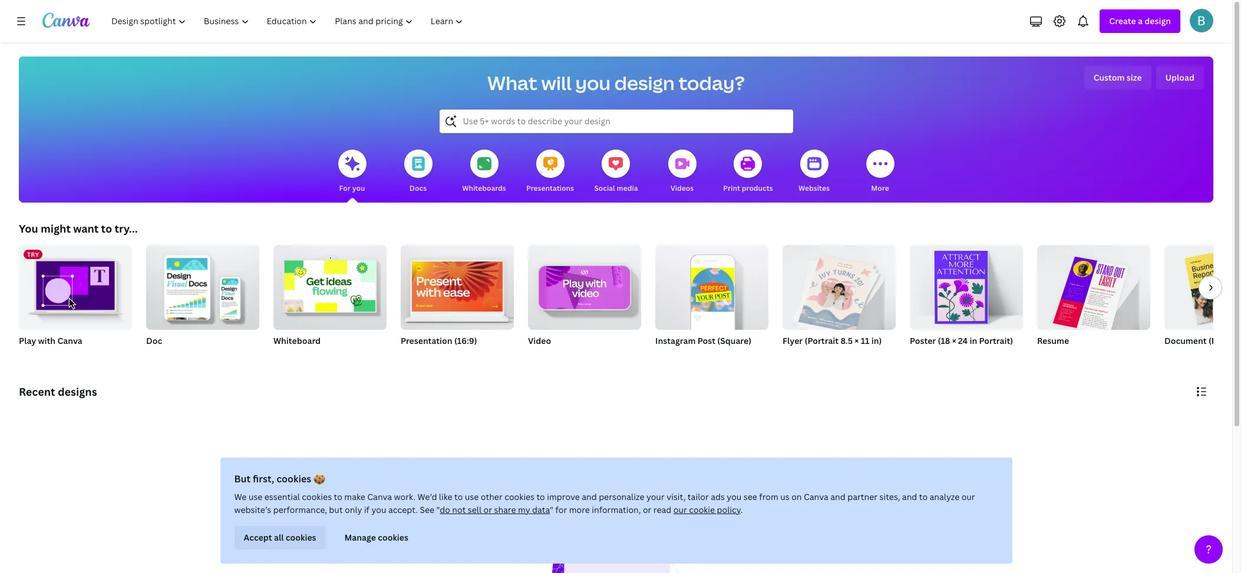 Task type: vqa. For each thing, say whether or not it's contained in the screenshot.
instagram post (square)
yes



Task type: describe. For each thing, give the bounding box(es) containing it.
group for presentation (16:9)
[[401, 240, 514, 330]]

create a design button
[[1100, 9, 1180, 33]]

try...
[[115, 222, 138, 236]]

visit,
[[667, 491, 686, 503]]

we use essential cookies to make canva work. we'd like to use other cookies to improve and personalize your visit, tailor ads you see from us on canva and partner sites, and to analyze our website's performance, but only if you accept. see "
[[234, 491, 975, 516]]

to left analyze on the right bottom of the page
[[919, 491, 928, 503]]

to up but
[[334, 491, 342, 503]]

media
[[617, 183, 638, 193]]

not
[[452, 504, 466, 516]]

1 horizontal spatial canva
[[367, 491, 392, 503]]

website's
[[234, 504, 271, 516]]

to right "like" on the left of page
[[454, 491, 463, 503]]

create
[[1109, 15, 1136, 27]]

whiteboards
[[462, 183, 506, 193]]

instagram post (square) group
[[655, 240, 768, 362]]

if
[[364, 504, 369, 516]]

cookies up essential
[[276, 473, 311, 486]]

what will you design today?
[[487, 70, 745, 95]]

(18
[[938, 335, 950, 347]]

post
[[698, 335, 715, 347]]

we'd
[[417, 491, 437, 503]]

flyer (portrait 8.5 × 11 in)
[[783, 335, 882, 347]]

2 and from the left
[[830, 491, 846, 503]]

your
[[646, 491, 665, 503]]

will
[[541, 70, 572, 95]]

group for doc
[[146, 240, 259, 330]]

group for flyer (portrait 8.5 × 11 in)
[[783, 240, 896, 334]]

cookies inside manage cookies button
[[378, 532, 408, 543]]

document (responsive) group
[[1164, 245, 1241, 362]]

24
[[958, 335, 968, 347]]

print products button
[[723, 141, 773, 203]]

group for document (respon
[[1164, 245, 1241, 330]]

presentations
[[526, 183, 574, 193]]

for
[[339, 183, 351, 193]]

in
[[970, 335, 977, 347]]

upload
[[1165, 72, 1195, 83]]

sites,
[[880, 491, 900, 503]]

poster (18 × 24 in portrait) group
[[910, 240, 1023, 362]]

resume group
[[1037, 240, 1150, 362]]

personalize
[[599, 491, 644, 503]]

read
[[653, 504, 671, 516]]

custom
[[1094, 72, 1125, 83]]

create a design
[[1109, 15, 1171, 27]]

" inside "we use essential cookies to make canva work. we'd like to use other cookies to improve and personalize your visit, tailor ads you see from us on canva and partner sites, and to analyze our website's performance, but only if you accept. see ""
[[436, 504, 440, 516]]

social media
[[594, 183, 638, 193]]

performance,
[[273, 504, 327, 516]]

see
[[744, 491, 757, 503]]

recent designs
[[19, 385, 97, 399]]

whiteboard group
[[273, 240, 387, 362]]

you up policy
[[727, 491, 742, 503]]

poster (18 × 24 in portrait)
[[910, 335, 1013, 347]]

products
[[742, 183, 773, 193]]

whiteboard
[[273, 335, 321, 347]]

from
[[759, 491, 778, 503]]

video
[[528, 335, 551, 347]]

social media button
[[594, 141, 638, 203]]

do
[[440, 504, 450, 516]]

× inside flyer (portrait 8.5 × 11 in) group
[[855, 335, 859, 347]]

cookies inside accept all cookies button
[[286, 532, 316, 543]]

but first, cookies 🍪 dialog
[[220, 458, 1012, 564]]

you
[[19, 222, 38, 236]]

what
[[487, 70, 537, 95]]

canva inside group
[[57, 335, 82, 347]]

share
[[494, 504, 516, 516]]

you right will
[[575, 70, 611, 95]]

design inside create a design dropdown button
[[1145, 15, 1171, 27]]

we
[[234, 491, 247, 503]]

.
[[741, 504, 743, 516]]

analyze
[[930, 491, 960, 503]]

for you
[[339, 183, 365, 193]]

videos button
[[668, 141, 696, 203]]

designs
[[58, 385, 97, 399]]

presentation
[[401, 335, 452, 347]]

custom size
[[1094, 72, 1142, 83]]

3 and from the left
[[902, 491, 917, 503]]

presentations button
[[526, 141, 574, 203]]

my
[[518, 504, 530, 516]]

manage cookies button
[[335, 526, 418, 550]]

doc group
[[146, 240, 259, 362]]

play with canva group
[[19, 245, 132, 348]]

sell
[[468, 504, 482, 516]]

group for poster (18 × 24 in portrait)
[[910, 240, 1023, 330]]

work.
[[394, 491, 415, 503]]

on
[[792, 491, 802, 503]]

2 horizontal spatial canva
[[804, 491, 828, 503]]

play with canva
[[19, 335, 82, 347]]

recent
[[19, 385, 55, 399]]

× inside poster (18 × 24 in portrait) group
[[952, 335, 956, 347]]

more button
[[866, 141, 894, 203]]

size
[[1127, 72, 1142, 83]]

do not sell or share my data " for more information, or read our cookie policy .
[[440, 504, 743, 516]]

(16:9)
[[454, 335, 477, 347]]

see
[[420, 504, 434, 516]]



Task type: locate. For each thing, give the bounding box(es) containing it.
0 horizontal spatial our
[[673, 504, 687, 516]]

with
[[38, 335, 55, 347]]

but first, cookies 🍪
[[234, 473, 325, 486]]

to
[[101, 222, 112, 236], [334, 491, 342, 503], [454, 491, 463, 503], [537, 491, 545, 503], [919, 491, 928, 503]]

cookies down the accept.
[[378, 532, 408, 543]]

canva right the on
[[804, 491, 828, 503]]

Search search field
[[463, 110, 769, 133]]

8.5
[[841, 335, 853, 347]]

custom size button
[[1084, 66, 1151, 90]]

other
[[481, 491, 503, 503]]

our down visit,
[[673, 504, 687, 516]]

0 horizontal spatial use
[[249, 491, 262, 503]]

us
[[780, 491, 790, 503]]

but
[[234, 473, 251, 486]]

first,
[[253, 473, 274, 486]]

1 horizontal spatial use
[[465, 491, 479, 503]]

portrait)
[[979, 335, 1013, 347]]

1 × from the left
[[855, 335, 859, 347]]

more
[[569, 504, 590, 516]]

(respon
[[1209, 335, 1241, 347]]

document
[[1164, 335, 1207, 347]]

a
[[1138, 15, 1143, 27]]

more
[[871, 183, 889, 193]]

do not sell or share my data link
[[440, 504, 550, 516]]

print
[[723, 183, 740, 193]]

information,
[[592, 504, 641, 516]]

flyer
[[783, 335, 803, 347]]

to left 'try...'
[[101, 222, 112, 236]]

for you button
[[338, 141, 366, 203]]

0 horizontal spatial ×
[[855, 335, 859, 347]]

cookie
[[689, 504, 715, 516]]

× left 11
[[855, 335, 859, 347]]

our right analyze on the right bottom of the page
[[962, 491, 975, 503]]

0 vertical spatial design
[[1145, 15, 1171, 27]]

0 horizontal spatial and
[[582, 491, 597, 503]]

essential
[[264, 491, 300, 503]]

(square)
[[717, 335, 751, 347]]

manage
[[344, 532, 376, 543]]

presentation (16:9) group
[[401, 240, 514, 362]]

you might want to try...
[[19, 222, 138, 236]]

1 use from the left
[[249, 491, 262, 503]]

play
[[19, 335, 36, 347]]

1 vertical spatial design
[[614, 70, 675, 95]]

partner
[[848, 491, 878, 503]]

resume
[[1037, 335, 1069, 347]]

1 horizontal spatial ×
[[952, 335, 956, 347]]

and up do not sell or share my data " for more information, or read our cookie policy .
[[582, 491, 597, 503]]

1 horizontal spatial "
[[550, 504, 553, 516]]

poster
[[910, 335, 936, 347]]

but
[[329, 504, 343, 516]]

group
[[146, 240, 259, 330], [273, 240, 387, 330], [401, 240, 514, 330], [528, 240, 641, 330], [655, 240, 768, 330], [783, 240, 896, 334], [910, 240, 1023, 330], [1037, 240, 1150, 335], [1164, 245, 1241, 330]]

use up website's
[[249, 491, 262, 503]]

upload button
[[1156, 66, 1204, 90]]

you inside button
[[352, 183, 365, 193]]

1 or from the left
[[484, 504, 492, 516]]

instagram
[[655, 335, 696, 347]]

for
[[555, 504, 567, 516]]

1 horizontal spatial or
[[643, 504, 651, 516]]

print products
[[723, 183, 773, 193]]

you right for
[[352, 183, 365, 193]]

11
[[861, 335, 870, 347]]

brad klo image
[[1190, 9, 1213, 32]]

document (respon
[[1164, 335, 1241, 347]]

and right sites,
[[902, 491, 917, 503]]

2 " from the left
[[550, 504, 553, 516]]

instagram post (square)
[[655, 335, 751, 347]]

" right see
[[436, 504, 440, 516]]

(portrait
[[805, 335, 839, 347]]

0 horizontal spatial "
[[436, 504, 440, 516]]

our inside "we use essential cookies to make canva work. we'd like to use other cookies to improve and personalize your visit, tailor ads you see from us on canva and partner sites, and to analyze our website's performance, but only if you accept. see ""
[[962, 491, 975, 503]]

or right sell
[[484, 504, 492, 516]]

data
[[532, 504, 550, 516]]

accept all cookies
[[244, 532, 316, 543]]

or left read
[[643, 504, 651, 516]]

canva right with
[[57, 335, 82, 347]]

today?
[[679, 70, 745, 95]]

presentation (16:9)
[[401, 335, 477, 347]]

doc
[[146, 335, 162, 347]]

to up "data"
[[537, 491, 545, 503]]

you right if
[[372, 504, 386, 516]]

2 × from the left
[[952, 335, 956, 347]]

2 horizontal spatial and
[[902, 491, 917, 503]]

🍪
[[314, 473, 325, 486]]

make
[[344, 491, 365, 503]]

in)
[[871, 335, 882, 347]]

like
[[439, 491, 452, 503]]

accept.
[[388, 504, 418, 516]]

improve
[[547, 491, 580, 503]]

social
[[594, 183, 615, 193]]

docs
[[409, 183, 427, 193]]

1 and from the left
[[582, 491, 597, 503]]

flyer (portrait 8.5 × 11 in) group
[[783, 240, 896, 362]]

0 horizontal spatial or
[[484, 504, 492, 516]]

design
[[1145, 15, 1171, 27], [614, 70, 675, 95]]

manage cookies
[[344, 532, 408, 543]]

group for instagram post (square)
[[655, 240, 768, 330]]

and left partner
[[830, 491, 846, 503]]

1 vertical spatial our
[[673, 504, 687, 516]]

cookies right all
[[286, 532, 316, 543]]

cookies
[[276, 473, 311, 486], [302, 491, 332, 503], [505, 491, 534, 503], [286, 532, 316, 543], [378, 532, 408, 543]]

cookies down 🍪
[[302, 491, 332, 503]]

0 horizontal spatial canva
[[57, 335, 82, 347]]

2 use from the left
[[465, 491, 479, 503]]

1 " from the left
[[436, 504, 440, 516]]

0 horizontal spatial design
[[614, 70, 675, 95]]

None search field
[[439, 110, 793, 133]]

0 vertical spatial our
[[962, 491, 975, 503]]

2 or from the left
[[643, 504, 651, 516]]

1 horizontal spatial and
[[830, 491, 846, 503]]

policy
[[717, 504, 741, 516]]

or
[[484, 504, 492, 516], [643, 504, 651, 516]]

top level navigation element
[[104, 9, 473, 33]]

accept all cookies button
[[234, 526, 326, 550]]

design right a
[[1145, 15, 1171, 27]]

accept
[[244, 532, 272, 543]]

all
[[274, 532, 284, 543]]

might
[[41, 222, 71, 236]]

video group
[[528, 240, 641, 362]]

cookies up 'my'
[[505, 491, 534, 503]]

use up sell
[[465, 491, 479, 503]]

× left 24
[[952, 335, 956, 347]]

websites button
[[799, 141, 830, 203]]

1 horizontal spatial design
[[1145, 15, 1171, 27]]

you
[[575, 70, 611, 95], [352, 183, 365, 193], [727, 491, 742, 503], [372, 504, 386, 516]]

canva up if
[[367, 491, 392, 503]]

" left "for" at bottom
[[550, 504, 553, 516]]

design up search search field
[[614, 70, 675, 95]]

1 horizontal spatial our
[[962, 491, 975, 503]]

videos
[[670, 183, 694, 193]]



